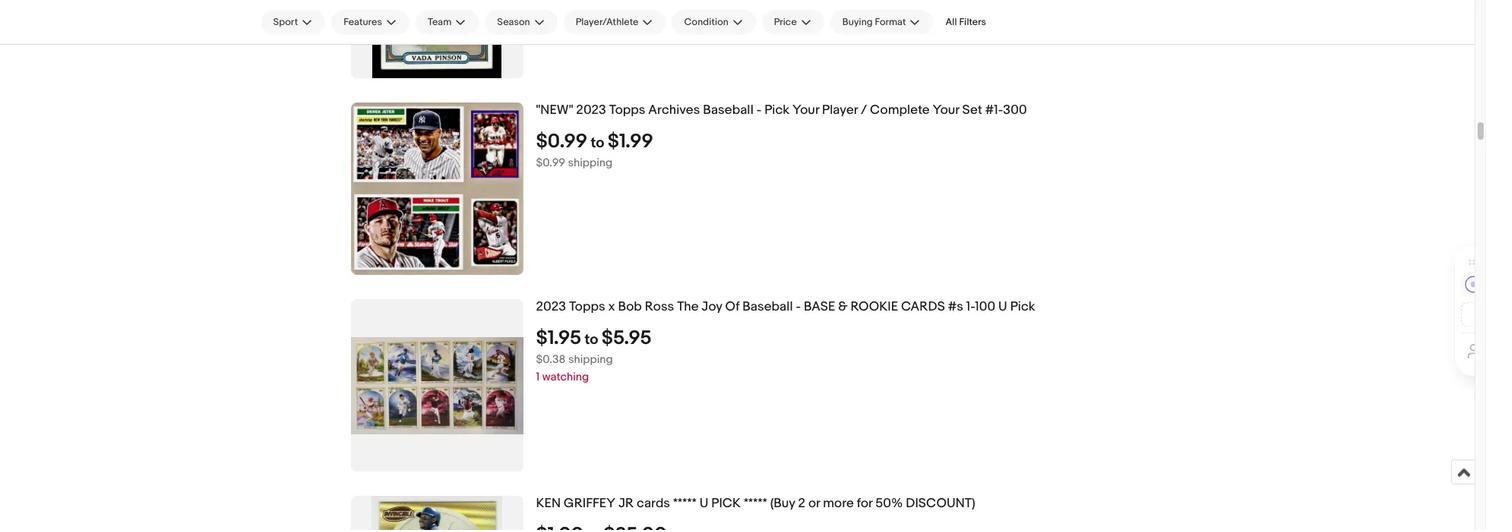 Task type: locate. For each thing, give the bounding box(es) containing it.
player/athlete
[[576, 16, 639, 28]]

topps left the 'x'
[[569, 300, 606, 315]]

your
[[793, 103, 820, 118], [933, 103, 960, 118]]

0 vertical spatial -
[[757, 103, 762, 118]]

1 vertical spatial to
[[585, 332, 599, 349]]

1 vertical spatial pick
[[1011, 300, 1036, 315]]

shipping for $0.99
[[568, 156, 613, 170]]

rookie
[[851, 300, 899, 315]]

0 vertical spatial 2023
[[576, 103, 607, 118]]

50%
[[876, 497, 903, 512]]

2 shipping from the top
[[569, 353, 613, 367]]

condition
[[685, 16, 729, 28]]

shipping for $1.95
[[569, 353, 613, 367]]

***** right cards
[[673, 497, 697, 512]]

1 vertical spatial 2023
[[536, 300, 566, 315]]

pick inside "link"
[[765, 103, 790, 118]]

0 horizontal spatial pick
[[765, 103, 790, 118]]

set
[[963, 103, 983, 118]]

ken griffey jr cards ***** u pick ***** (buy 2 or more for 50% discount) link
[[536, 497, 1292, 513]]

ross
[[645, 300, 675, 315]]

1 ***** from the left
[[673, 497, 697, 512]]

u left pick
[[700, 497, 709, 512]]

topps up $1.99
[[609, 103, 646, 118]]

to for $0.99
[[591, 135, 605, 152]]

- inside "link"
[[757, 103, 762, 118]]

0 horizontal spatial your
[[793, 103, 820, 118]]

0 vertical spatial baseball
[[703, 103, 754, 118]]

1-
[[967, 300, 976, 315]]

baseball right of at bottom
[[743, 300, 793, 315]]

u
[[999, 300, 1008, 315], [700, 497, 709, 512]]

***** left (buy
[[744, 497, 768, 512]]

0 horizontal spatial topps
[[569, 300, 606, 315]]

baseball right archives on the left of page
[[703, 103, 754, 118]]

1 horizontal spatial 2023
[[576, 103, 607, 118]]

your left player
[[793, 103, 820, 118]]

0 horizontal spatial -
[[757, 103, 762, 118]]

2023 up $1.95
[[536, 300, 566, 315]]

base
[[804, 300, 836, 315]]

condition button
[[672, 10, 756, 34]]

to left $1.99
[[591, 135, 605, 152]]

*****
[[673, 497, 697, 512], [744, 497, 768, 512]]

to inside $0.99 to $1.99 $0.99 shipping
[[591, 135, 605, 152]]

1 vertical spatial $0.99
[[536, 156, 566, 170]]

2023
[[576, 103, 607, 118], [536, 300, 566, 315]]

the
[[677, 300, 699, 315]]

1 vertical spatial u
[[700, 497, 709, 512]]

1
[[536, 370, 540, 385]]

pick right 100
[[1011, 300, 1036, 315]]

sport button
[[261, 10, 326, 34]]

$0.38
[[536, 353, 566, 367]]

pick
[[765, 103, 790, 118], [1011, 300, 1036, 315]]

1 horizontal spatial your
[[933, 103, 960, 118]]

1 shipping from the top
[[568, 156, 613, 170]]

ken griffey jr cards ***** u pick ***** (buy 2 or more for 50% discount)
[[536, 497, 976, 512]]

0 vertical spatial pick
[[765, 103, 790, 118]]

$1.95 to $5.95 $0.38 shipping 1 watching
[[536, 327, 652, 385]]

for
[[857, 497, 873, 512]]

baseball inside '"new" 2023 topps archives baseball - pick your player / complete your set #1-300' "link"
[[703, 103, 754, 118]]

watching
[[543, 370, 589, 385]]

your left set
[[933, 103, 960, 118]]

0 vertical spatial $0.99
[[536, 130, 588, 154]]

shipping up watching
[[569, 353, 613, 367]]

2023 right "new"
[[576, 103, 607, 118]]

shipping down $1.99
[[568, 156, 613, 170]]

shipping inside $0.99 to $1.99 $0.99 shipping
[[568, 156, 613, 170]]

1 vertical spatial -
[[796, 300, 801, 315]]

0 horizontal spatial 2023
[[536, 300, 566, 315]]

topps
[[609, 103, 646, 118], [569, 300, 606, 315]]

0 vertical spatial to
[[591, 135, 605, 152]]

0 vertical spatial u
[[999, 300, 1008, 315]]

pick
[[712, 497, 741, 512]]

"new" 2023 topps archives baseball - pick your player / complete your set #1-300 image
[[351, 103, 523, 276]]

shipping
[[568, 156, 613, 170], [569, 353, 613, 367]]

to
[[591, 135, 605, 152], [585, 332, 599, 349]]

1 vertical spatial shipping
[[569, 353, 613, 367]]

0 horizontal spatial *****
[[673, 497, 697, 512]]

1 horizontal spatial topps
[[609, 103, 646, 118]]

-
[[757, 103, 762, 118], [796, 300, 801, 315]]

team button
[[416, 10, 479, 34]]

1 horizontal spatial *****
[[744, 497, 768, 512]]

price
[[774, 16, 797, 28]]

1 horizontal spatial pick
[[1011, 300, 1036, 315]]

player
[[823, 103, 858, 118]]

$1.95
[[536, 327, 582, 351]]

#s
[[948, 300, 964, 315]]

features button
[[332, 10, 410, 34]]

pick left player
[[765, 103, 790, 118]]

2023 topps x bob ross the joy of baseball - base & rookie cards #s 1-100 u pick
[[536, 300, 1036, 315]]

to inside '$1.95 to $5.95 $0.38 shipping 1 watching'
[[585, 332, 599, 349]]

to right $1.95
[[585, 332, 599, 349]]

1 horizontal spatial -
[[796, 300, 801, 315]]

$0.99
[[536, 130, 588, 154], [536, 156, 566, 170]]

300
[[1004, 103, 1027, 118]]

2023 inside "link"
[[576, 103, 607, 118]]

1 vertical spatial baseball
[[743, 300, 793, 315]]

u right 100
[[999, 300, 1008, 315]]

100
[[976, 300, 996, 315]]

2 ***** from the left
[[744, 497, 768, 512]]

baseball
[[703, 103, 754, 118], [743, 300, 793, 315]]

0 vertical spatial topps
[[609, 103, 646, 118]]

/
[[861, 103, 868, 118]]

more
[[823, 497, 854, 512]]

0 vertical spatial shipping
[[568, 156, 613, 170]]

&
[[839, 300, 848, 315]]

shipping inside '$1.95 to $5.95 $0.38 shipping 1 watching'
[[569, 353, 613, 367]]

2 $0.99 from the top
[[536, 156, 566, 170]]

season button
[[485, 10, 558, 34]]



Task type: describe. For each thing, give the bounding box(es) containing it.
team
[[428, 16, 452, 28]]

features
[[344, 16, 382, 28]]

baseball inside 2023 topps x bob ross the joy of baseball - base & rookie cards #s 1-100 u pick link
[[743, 300, 793, 315]]

"new"
[[536, 103, 574, 118]]

2 your from the left
[[933, 103, 960, 118]]

discount)
[[906, 497, 976, 512]]

2023 topps x bob ross the joy of baseball - base & rookie cards #s 1-100 u pick image
[[351, 338, 523, 435]]

#1-
[[986, 103, 1004, 118]]

buying format button
[[831, 10, 934, 34]]

all filters
[[946, 16, 987, 28]]

1 vertical spatial topps
[[569, 300, 606, 315]]

2023 topps x bob ross the joy of baseball - base & rookie cards #s 1-100 u pick link
[[536, 300, 1292, 316]]

x
[[609, 300, 615, 315]]

(buy
[[771, 497, 796, 512]]

format
[[875, 16, 906, 28]]

all filters button
[[940, 10, 993, 34]]

of
[[726, 300, 740, 315]]

$5.95
[[602, 327, 652, 351]]

to for $1.95
[[585, 332, 599, 349]]

jr
[[619, 497, 634, 512]]

$1.99
[[608, 130, 654, 154]]

1972 topps 2-255 ex/ex+ pick from list all pictured image
[[373, 0, 501, 79]]

$0.99 to $1.99 $0.99 shipping
[[536, 130, 654, 170]]

archives
[[649, 103, 701, 118]]

ken griffey jr cards ***** u pick ***** (buy 2 or more for 50% discount) image
[[372, 497, 502, 531]]

"new" 2023 topps archives baseball - pick your player / complete your set #1-300
[[536, 103, 1027, 118]]

griffey
[[564, 497, 616, 512]]

cards
[[637, 497, 671, 512]]

complete
[[870, 103, 930, 118]]

1 your from the left
[[793, 103, 820, 118]]

1 $0.99 from the top
[[536, 130, 588, 154]]

joy
[[702, 300, 723, 315]]

all
[[946, 16, 958, 28]]

buying
[[843, 16, 873, 28]]

buying format
[[843, 16, 906, 28]]

ken
[[536, 497, 561, 512]]

price button
[[762, 10, 825, 34]]

1 horizontal spatial u
[[999, 300, 1008, 315]]

sport
[[273, 16, 298, 28]]

topps inside "link"
[[609, 103, 646, 118]]

season
[[497, 16, 530, 28]]

2
[[799, 497, 806, 512]]

filters
[[960, 16, 987, 28]]

"new" 2023 topps archives baseball - pick your player / complete your set #1-300 link
[[536, 103, 1292, 119]]

player/athlete button
[[564, 10, 666, 34]]

bob
[[618, 300, 642, 315]]

cards
[[902, 300, 946, 315]]

0 horizontal spatial u
[[700, 497, 709, 512]]

or
[[809, 497, 821, 512]]



Task type: vqa. For each thing, say whether or not it's contained in the screenshot.
/
yes



